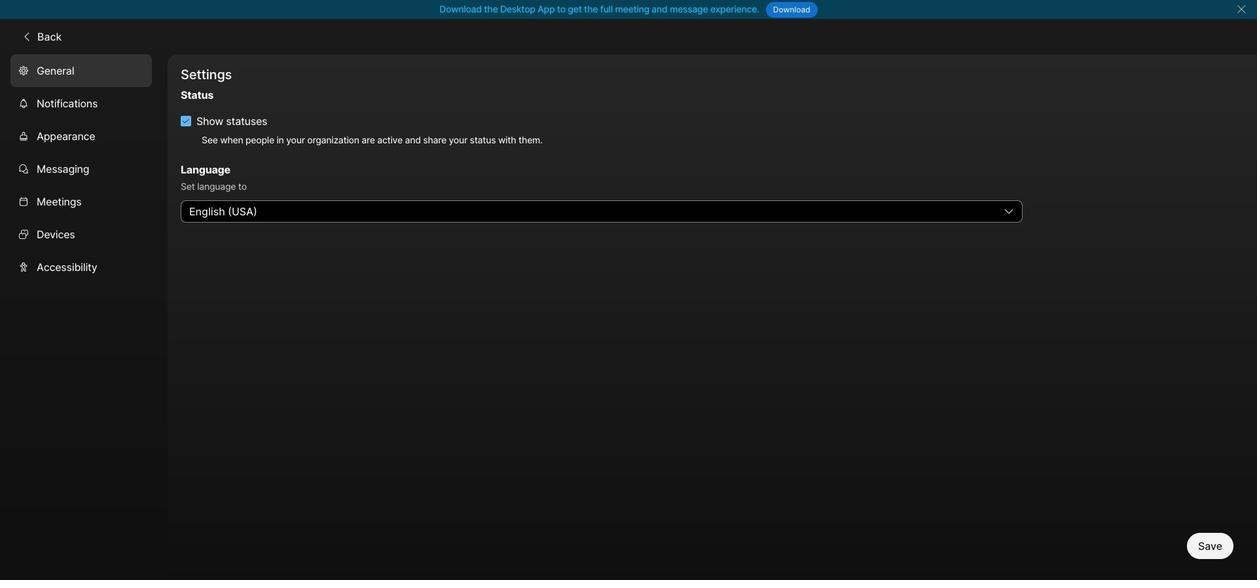 Task type: vqa. For each thing, say whether or not it's contained in the screenshot.
Accessibility tab
yes



Task type: locate. For each thing, give the bounding box(es) containing it.
general tab
[[10, 54, 152, 87]]

devices tab
[[10, 218, 152, 251]]

messaging tab
[[10, 152, 152, 185]]

cancel_16 image
[[1237, 4, 1247, 14]]

meetings tab
[[10, 185, 152, 218]]



Task type: describe. For each thing, give the bounding box(es) containing it.
accessibility tab
[[10, 251, 152, 283]]

appearance tab
[[10, 120, 152, 152]]

settings navigation
[[0, 54, 168, 581]]

notifications tab
[[10, 87, 152, 120]]



